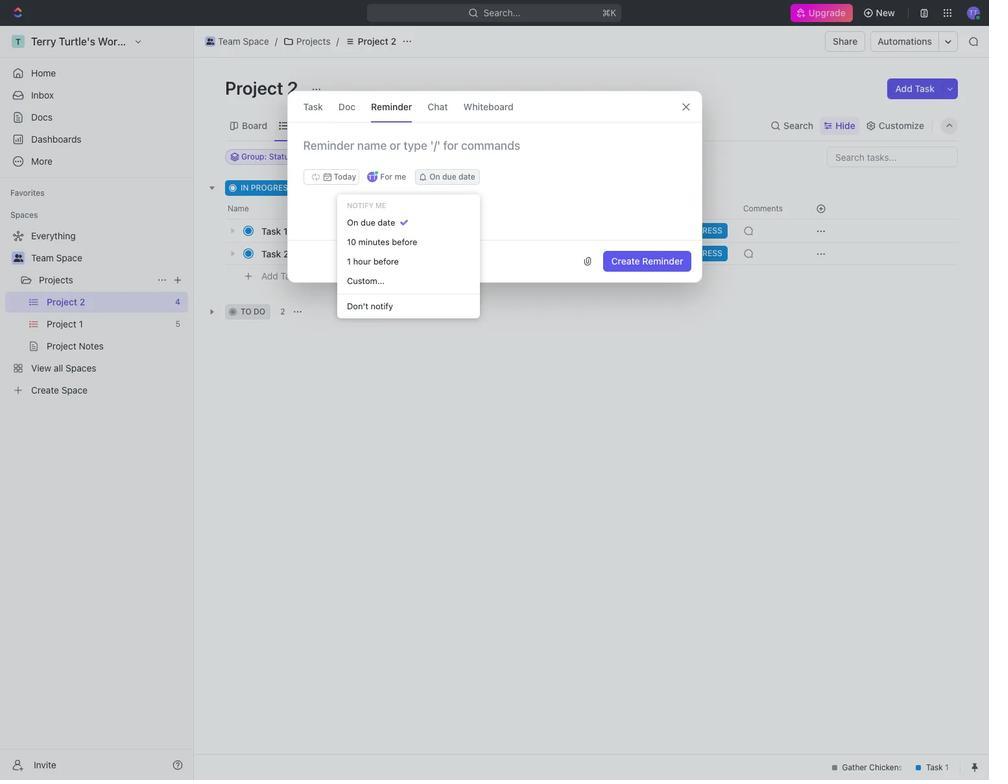 Task type: vqa. For each thing, say whether or not it's contained in the screenshot.
"Available on Business Plans or higher" element
no



Task type: describe. For each thing, give the bounding box(es) containing it.
1 vertical spatial add task
[[349, 183, 383, 193]]

chat button
[[428, 91, 448, 122]]

0 horizontal spatial team space link
[[31, 248, 186, 269]]

0 horizontal spatial reminder
[[371, 101, 412, 112]]

hour
[[353, 256, 371, 266]]

0 horizontal spatial add task button
[[256, 269, 305, 284]]

favorites button
[[5, 186, 50, 201]]

0 vertical spatial projects
[[296, 36, 331, 47]]

list link
[[289, 116, 307, 135]]

customize
[[879, 120, 924, 131]]

task 1 link
[[258, 222, 450, 240]]

me
[[376, 201, 386, 210]]

add task for the right add task button
[[896, 83, 935, 94]]

add task for left add task button
[[261, 270, 300, 281]]

hide
[[836, 120, 856, 131]]

space inside sidebar navigation
[[56, 252, 82, 263]]

1 / from the left
[[275, 36, 278, 47]]

10
[[347, 236, 356, 247]]

create
[[611, 256, 640, 267]]

0 vertical spatial team space
[[218, 36, 269, 47]]

docs link
[[5, 107, 188, 128]]

create reminder button
[[604, 251, 691, 272]]

board link
[[239, 116, 267, 135]]

user group image inside sidebar navigation
[[13, 254, 23, 262]]

task up 'customize'
[[915, 83, 935, 94]]

gantt
[[441, 120, 464, 131]]

board
[[242, 120, 267, 131]]

1 vertical spatial add task button
[[333, 180, 388, 196]]

minutes
[[359, 236, 390, 247]]

chat
[[428, 101, 448, 112]]

task 2 link
[[258, 244, 450, 263]]

0 horizontal spatial on
[[347, 217, 358, 227]]

share button
[[825, 31, 866, 52]]

Search tasks... text field
[[828, 147, 958, 167]]

team space inside sidebar navigation
[[31, 252, 82, 263]]

1 horizontal spatial projects link
[[280, 34, 334, 49]]

automations button
[[872, 32, 939, 51]]

search...
[[484, 7, 521, 18]]

do
[[254, 307, 265, 317]]

calendar
[[331, 120, 370, 131]]

reminder button
[[371, 91, 412, 122]]

task down "task 2"
[[281, 270, 300, 281]]

doc
[[339, 101, 356, 112]]

task up me
[[366, 183, 383, 193]]

project inside project 2 "link"
[[358, 36, 388, 47]]

0 vertical spatial space
[[243, 36, 269, 47]]

task down task 1
[[261, 248, 281, 259]]

hide button
[[820, 116, 859, 135]]

new
[[876, 7, 895, 18]]

task up "task 2"
[[261, 225, 281, 236]]

project 2 link
[[342, 34, 400, 49]]

automations
[[878, 36, 932, 47]]

gantt link
[[438, 116, 464, 135]]

new button
[[858, 3, 903, 23]]

favorites
[[10, 188, 45, 198]]

task 2
[[261, 248, 289, 259]]

upgrade link
[[791, 4, 853, 22]]

in progress
[[241, 183, 293, 193]]

on inside dropdown button
[[430, 172, 440, 182]]

sidebar navigation
[[0, 26, 194, 780]]

projects inside sidebar navigation
[[39, 274, 73, 285]]

table
[[394, 120, 417, 131]]

don't notify
[[347, 301, 393, 311]]

task 1
[[261, 225, 288, 236]]

in
[[241, 183, 249, 193]]

dashboards link
[[5, 129, 188, 150]]



Task type: locate. For each thing, give the bounding box(es) containing it.
share
[[833, 36, 858, 47]]

0 horizontal spatial due
[[361, 217, 376, 227]]

reminder
[[371, 101, 412, 112], [642, 256, 683, 267]]

on due date inside dropdown button
[[430, 172, 475, 182]]

1 horizontal spatial add task
[[349, 183, 383, 193]]

tree containing team space
[[5, 226, 188, 401]]

Reminder na﻿me or type '/' for commands text field
[[288, 138, 702, 169]]

0 vertical spatial project 2
[[358, 36, 396, 47]]

1 horizontal spatial on
[[430, 172, 440, 182]]

2 vertical spatial add
[[261, 270, 278, 281]]

add task
[[896, 83, 935, 94], [349, 183, 383, 193], [261, 270, 300, 281]]

1 vertical spatial reminder
[[642, 256, 683, 267]]

1 horizontal spatial /
[[336, 36, 339, 47]]

upgrade
[[809, 7, 846, 18]]

team space
[[218, 36, 269, 47], [31, 252, 82, 263]]

1 horizontal spatial add task button
[[333, 180, 388, 196]]

date
[[459, 172, 475, 182], [378, 217, 395, 227]]

tree inside sidebar navigation
[[5, 226, 188, 401]]

1 horizontal spatial team space link
[[202, 34, 272, 49]]

2 horizontal spatial add task
[[896, 83, 935, 94]]

1 vertical spatial add
[[349, 183, 363, 193]]

1 horizontal spatial reminder
[[642, 256, 683, 267]]

0 vertical spatial add task
[[896, 83, 935, 94]]

projects link
[[280, 34, 334, 49], [39, 270, 152, 291]]

don't
[[347, 301, 368, 311]]

0 horizontal spatial space
[[56, 252, 82, 263]]

notify
[[347, 201, 374, 210]]

dashboards
[[31, 134, 81, 145]]

2 inside "link"
[[391, 36, 396, 47]]

add for the right add task button
[[896, 83, 913, 94]]

2 / from the left
[[336, 36, 339, 47]]

2 horizontal spatial add task button
[[888, 78, 943, 99]]

1 vertical spatial projects link
[[39, 270, 152, 291]]

⌘k
[[603, 7, 617, 18]]

notify
[[371, 301, 393, 311]]

user group image
[[206, 38, 214, 45], [13, 254, 23, 262]]

user group image inside team space link
[[206, 38, 214, 45]]

0 vertical spatial user group image
[[206, 38, 214, 45]]

0 horizontal spatial team space
[[31, 252, 82, 263]]

table link
[[391, 116, 417, 135]]

list
[[291, 120, 307, 131]]

invite
[[34, 759, 56, 770]]

add task button up notify
[[333, 180, 388, 196]]

docs
[[31, 112, 53, 123]]

date inside dropdown button
[[459, 172, 475, 182]]

/
[[275, 36, 278, 47], [336, 36, 339, 47]]

date down reminder na﻿me or type '/' for commands 'text box'
[[459, 172, 475, 182]]

team space link
[[202, 34, 272, 49], [31, 248, 186, 269]]

add task up 'customize'
[[896, 83, 935, 94]]

2
[[391, 36, 396, 47], [287, 77, 298, 99], [308, 183, 313, 193], [284, 248, 289, 259], [280, 307, 285, 317]]

1 vertical spatial on
[[347, 217, 358, 227]]

due inside dropdown button
[[442, 172, 456, 182]]

search button
[[767, 116, 818, 135]]

2 horizontal spatial add
[[896, 83, 913, 94]]

create reminder
[[611, 256, 683, 267]]

1 horizontal spatial due
[[442, 172, 456, 182]]

0 horizontal spatial add task
[[261, 270, 300, 281]]

spaces
[[10, 210, 38, 220]]

1 vertical spatial team space
[[31, 252, 82, 263]]

0 vertical spatial 1
[[284, 225, 288, 236]]

1 horizontal spatial date
[[459, 172, 475, 182]]

tree
[[5, 226, 188, 401]]

doc button
[[339, 91, 356, 122]]

1 left hour
[[347, 256, 351, 266]]

calendar link
[[328, 116, 370, 135]]

0 vertical spatial on
[[430, 172, 440, 182]]

0 horizontal spatial 1
[[284, 225, 288, 236]]

0 vertical spatial add task button
[[888, 78, 943, 99]]

0 horizontal spatial add
[[261, 270, 278, 281]]

whiteboard
[[464, 101, 514, 112]]

0 horizontal spatial projects link
[[39, 270, 152, 291]]

0 horizontal spatial on due date
[[347, 217, 395, 227]]

to
[[241, 307, 252, 317]]

1 horizontal spatial project
[[358, 36, 388, 47]]

on due date down reminder na﻿me or type '/' for commands 'text box'
[[430, 172, 475, 182]]

1 vertical spatial project
[[225, 77, 283, 99]]

search
[[784, 120, 814, 131]]

0 vertical spatial team space link
[[202, 34, 272, 49]]

1 horizontal spatial project 2
[[358, 36, 396, 47]]

1 vertical spatial date
[[378, 217, 395, 227]]

task inside dialog
[[303, 101, 323, 112]]

reminder right create
[[642, 256, 683, 267]]

on due date button
[[415, 169, 480, 185]]

0 vertical spatial on due date
[[430, 172, 475, 182]]

0 horizontal spatial team
[[31, 252, 54, 263]]

2 vertical spatial add task
[[261, 270, 300, 281]]

1 horizontal spatial team space
[[218, 36, 269, 47]]

add
[[896, 83, 913, 94], [349, 183, 363, 193], [261, 270, 278, 281]]

0 vertical spatial team
[[218, 36, 241, 47]]

1 horizontal spatial add
[[349, 183, 363, 193]]

before for 10 minutes before
[[392, 236, 417, 247]]

0 horizontal spatial project 2
[[225, 77, 302, 99]]

0 horizontal spatial project
[[225, 77, 283, 99]]

1 horizontal spatial team
[[218, 36, 241, 47]]

0 horizontal spatial date
[[378, 217, 395, 227]]

add task up the notify me
[[349, 183, 383, 193]]

1 horizontal spatial space
[[243, 36, 269, 47]]

task
[[915, 83, 935, 94], [303, 101, 323, 112], [366, 183, 383, 193], [261, 225, 281, 236], [261, 248, 281, 259], [281, 270, 300, 281]]

1 vertical spatial project 2
[[225, 77, 302, 99]]

inbox
[[31, 90, 54, 101]]

before for 1 hour before
[[373, 256, 399, 266]]

0 horizontal spatial projects
[[39, 274, 73, 285]]

10 minutes before
[[347, 236, 417, 247]]

on
[[430, 172, 440, 182], [347, 217, 358, 227]]

add task button down "task 2"
[[256, 269, 305, 284]]

1 vertical spatial space
[[56, 252, 82, 263]]

1 vertical spatial on due date
[[347, 217, 395, 227]]

1
[[284, 225, 288, 236], [347, 256, 351, 266]]

1 vertical spatial before
[[373, 256, 399, 266]]

task up "list" at the left top of the page
[[303, 101, 323, 112]]

dialog
[[287, 91, 702, 283]]

1 vertical spatial 1
[[347, 256, 351, 266]]

before right minutes
[[392, 236, 417, 247]]

space
[[243, 36, 269, 47], [56, 252, 82, 263]]

0 vertical spatial project
[[358, 36, 388, 47]]

team inside tree
[[31, 252, 54, 263]]

0 vertical spatial reminder
[[371, 101, 412, 112]]

progress
[[251, 183, 293, 193]]

project 2
[[358, 36, 396, 47], [225, 77, 302, 99]]

add up 'customize'
[[896, 83, 913, 94]]

add up notify
[[349, 183, 363, 193]]

team
[[218, 36, 241, 47], [31, 252, 54, 263]]

due down reminder na﻿me or type '/' for commands 'text box'
[[442, 172, 456, 182]]

on due date down the notify me
[[347, 217, 395, 227]]

date down me
[[378, 217, 395, 227]]

home
[[31, 67, 56, 78]]

on down notify
[[347, 217, 358, 227]]

task button
[[303, 91, 323, 122]]

1 up "task 2"
[[284, 225, 288, 236]]

whiteboard button
[[464, 91, 514, 122]]

2 vertical spatial add task button
[[256, 269, 305, 284]]

1 vertical spatial team
[[31, 252, 54, 263]]

0 horizontal spatial /
[[275, 36, 278, 47]]

project 2 inside "link"
[[358, 36, 396, 47]]

add task down "task 2"
[[261, 270, 300, 281]]

add task button
[[888, 78, 943, 99], [333, 180, 388, 196], [256, 269, 305, 284]]

1 vertical spatial projects
[[39, 274, 73, 285]]

1 vertical spatial due
[[361, 217, 376, 227]]

on down gantt link
[[430, 172, 440, 182]]

before
[[392, 236, 417, 247], [373, 256, 399, 266]]

to do
[[241, 307, 265, 317]]

1 vertical spatial team space link
[[31, 248, 186, 269]]

due down the notify me
[[361, 217, 376, 227]]

1 horizontal spatial on due date
[[430, 172, 475, 182]]

add task button up 'customize'
[[888, 78, 943, 99]]

reminder up table link at the top of the page
[[371, 101, 412, 112]]

1 vertical spatial user group image
[[13, 254, 23, 262]]

due
[[442, 172, 456, 182], [361, 217, 376, 227]]

add for left add task button
[[261, 270, 278, 281]]

dialog containing task
[[287, 91, 702, 283]]

reminder inside button
[[642, 256, 683, 267]]

1 horizontal spatial projects
[[296, 36, 331, 47]]

customize button
[[862, 116, 928, 135]]

custom...
[[347, 275, 385, 286]]

0 vertical spatial projects link
[[280, 34, 334, 49]]

home link
[[5, 63, 188, 84]]

0 horizontal spatial user group image
[[13, 254, 23, 262]]

add down "task 2"
[[261, 270, 278, 281]]

1 horizontal spatial user group image
[[206, 38, 214, 45]]

on due date
[[430, 172, 475, 182], [347, 217, 395, 227]]

1 horizontal spatial 1
[[347, 256, 351, 266]]

0 vertical spatial before
[[392, 236, 417, 247]]

0 vertical spatial add
[[896, 83, 913, 94]]

0 vertical spatial due
[[442, 172, 456, 182]]

projects
[[296, 36, 331, 47], [39, 274, 73, 285]]

1 hour before
[[347, 256, 399, 266]]

project
[[358, 36, 388, 47], [225, 77, 283, 99]]

0 vertical spatial date
[[459, 172, 475, 182]]

inbox link
[[5, 85, 188, 106]]

notify me
[[347, 201, 386, 210]]

before down 10 minutes before
[[373, 256, 399, 266]]



